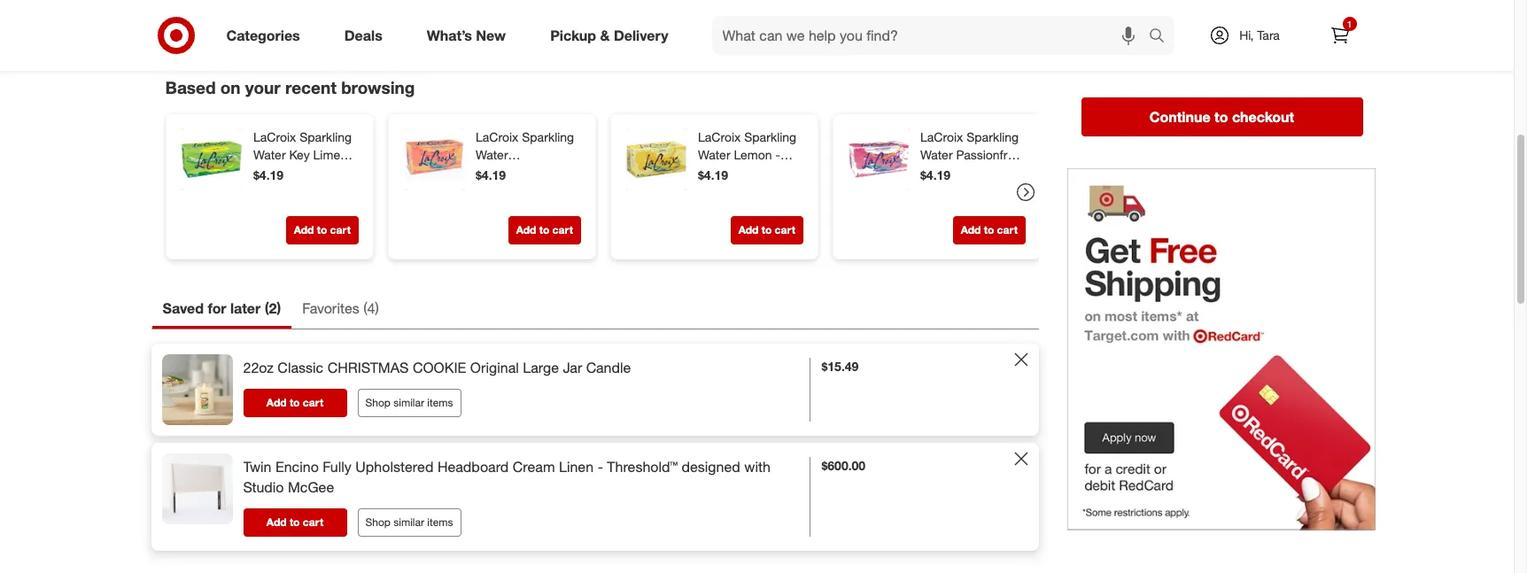 Task type: locate. For each thing, give the bounding box(es) containing it.
2 $4.19 from the left
[[475, 168, 506, 183]]

shop similar items for upholstered
[[366, 515, 453, 529]]

recent
[[285, 77, 337, 97]]

lacroix sparkling water lemon - 8pk/12 fl oz cans
[[698, 130, 796, 180]]

search
[[1141, 28, 1183, 46]]

oz down (grapefruit)
[[527, 200, 540, 215]]

checkout
[[1232, 108, 1295, 126]]

to inside 22oz classic christmas cookie original large jar candle list item
[[290, 396, 300, 409]]

1 vertical spatial shop similar items
[[366, 515, 453, 529]]

add down 22oz
[[267, 396, 287, 409]]

to for add to cart button within twin encino fully upholstered headboard cream linen - threshold™ designed with studio mcgee list item
[[290, 516, 300, 529]]

to for add to cart button for lacroix sparkling water key lime - 8pk/12 fl oz cans
[[317, 223, 327, 237]]

encino
[[276, 458, 319, 476]]

add down 'lacroix sparkling water lemon - 8pk/12 fl oz cans'
[[738, 223, 758, 237]]

- inside lacroix sparkling water pamplemousse (grapefruit) - 8pk/12 fl oz cans
[[541, 183, 546, 198]]

cookie
[[413, 359, 466, 377]]

similar down the "upholstered"
[[394, 515, 424, 529]]

saved
[[163, 300, 204, 317]]

add to cart
[[293, 223, 350, 237], [516, 223, 573, 237], [738, 223, 795, 237], [961, 223, 1018, 237], [267, 396, 324, 409], [267, 516, 324, 529]]

water inside 'lacroix sparkling water lemon - 8pk/12 fl oz cans'
[[698, 147, 730, 162]]

lacroix up "key"
[[253, 130, 296, 145]]

1 similar from the top
[[394, 396, 424, 409]]

8pk/12
[[253, 165, 292, 180], [698, 165, 736, 180], [928, 165, 967, 180], [475, 200, 514, 215]]

sparkling inside the lacroix sparkling water key lime - 8pk/12 fl oz cans
[[299, 130, 351, 145]]

water up pamplemousse
[[475, 147, 508, 162]]

1 vertical spatial shop similar items button
[[358, 508, 461, 537]]

get free shipping on hundreds of thousands of items* with target redcard. apply now for a credit or debit redcard. *some restrictions apply. image
[[1067, 168, 1376, 531]]

2 sparkling from the left
[[522, 130, 574, 145]]

add to cart down (grapefruit)
[[516, 223, 573, 237]]

to inside "button"
[[1215, 108, 1228, 126]]

shop similar items
[[366, 396, 453, 409], [366, 515, 453, 529]]

0 vertical spatial shop similar items button
[[358, 389, 461, 417]]

shop similar items inside 22oz classic christmas cookie original large jar candle list item
[[366, 396, 453, 409]]

1 vertical spatial shop
[[366, 515, 391, 529]]

pickup & delivery
[[550, 26, 669, 44]]

lacroix inside lacroix sparkling water pamplemousse (grapefruit) - 8pk/12 fl oz cans
[[475, 130, 518, 145]]

categories
[[226, 26, 300, 44]]

tara
[[1258, 27, 1280, 43]]

based
[[165, 77, 216, 97]]

)
[[277, 300, 281, 317], [375, 300, 379, 317]]

0 horizontal spatial (
[[265, 300, 269, 317]]

oz inside the lacroix sparkling water key lime - 8pk/12 fl oz cans
[[305, 165, 318, 180]]

items down 22oz classic christmas cookie original large jar candle link
[[427, 396, 453, 409]]

1 horizontal spatial )
[[375, 300, 379, 317]]

lacroix sparkling water lemon - 8pk/12 fl oz cans image
[[625, 129, 687, 191], [625, 129, 687, 191]]

sparkling inside lacroix sparkling water passionfruit - 8pk/12 fl oz cans
[[966, 130, 1019, 145]]

fl down lemon at the top
[[740, 165, 746, 180]]

similar
[[394, 396, 424, 409], [394, 515, 424, 529]]

oz down lemon at the top
[[750, 165, 763, 180]]

) right later
[[277, 300, 281, 317]]

-
[[343, 147, 348, 162], [775, 147, 780, 162], [920, 165, 925, 180], [541, 183, 546, 198], [598, 458, 603, 476]]

lacroix sparkling water pamplemousse (grapefruit) - 8pk/12 fl oz cans image
[[403, 129, 465, 191], [403, 129, 465, 191]]

1 horizontal spatial (
[[363, 300, 367, 317]]

to inside twin encino fully upholstered headboard cream linen - threshold™ designed with studio mcgee list item
[[290, 516, 300, 529]]

add to cart down lacroix sparkling water passionfruit - 8pk/12 fl oz cans
[[961, 223, 1018, 237]]

shop similar items inside twin encino fully upholstered headboard cream linen - threshold™ designed with studio mcgee list item
[[366, 515, 453, 529]]

fl inside lacroix sparkling water pamplemousse (grapefruit) - 8pk/12 fl oz cans
[[517, 200, 524, 215]]

cans inside the lacroix sparkling water key lime - 8pk/12 fl oz cans
[[321, 165, 350, 180]]

2 items from the top
[[427, 515, 453, 529]]

cans inside lacroix sparkling water passionfruit - 8pk/12 fl oz cans
[[920, 183, 949, 198]]

shop down the "upholstered"
[[366, 515, 391, 529]]

items for upholstered
[[427, 515, 453, 529]]

to down the mcgee
[[290, 516, 300, 529]]

&
[[600, 26, 610, 44]]

later
[[230, 300, 261, 317]]

oz
[[305, 165, 318, 180], [750, 165, 763, 180], [980, 165, 993, 180], [527, 200, 540, 215]]

( right the favorites
[[363, 300, 367, 317]]

oz down passionfruit
[[980, 165, 993, 180]]

2 ) from the left
[[375, 300, 379, 317]]

1
[[1347, 19, 1352, 29]]

2 water from the left
[[475, 147, 508, 162]]

similar down 22oz classic christmas cookie original large jar candle link
[[394, 396, 424, 409]]

shop similar items button down the "upholstered"
[[358, 508, 461, 537]]

0 vertical spatial shop
[[366, 396, 391, 409]]

add to cart down classic
[[267, 396, 324, 409]]

designed
[[682, 458, 741, 476]]

pickup & delivery link
[[535, 16, 691, 55]]

sparkling up lime
[[299, 130, 351, 145]]

add to cart button down lacroix sparkling water passionfruit - 8pk/12 fl oz cans
[[953, 216, 1026, 245]]

add to cart down lime
[[293, 223, 350, 237]]

delivery
[[614, 26, 669, 44]]

add to cart button down (grapefruit)
[[508, 216, 581, 245]]

add to cart for lacroix sparkling water passionfruit - 8pk/12 fl oz cans
[[961, 223, 1018, 237]]

1 sparkling from the left
[[299, 130, 351, 145]]

oz inside lacroix sparkling water pamplemousse (grapefruit) - 8pk/12 fl oz cans
[[527, 200, 540, 215]]

lacroix up pamplemousse
[[475, 130, 518, 145]]

lacroix sparkling water passionfruit - 8pk/12 fl oz cans
[[920, 130, 1021, 198]]

items inside 22oz classic christmas cookie original large jar candle list item
[[427, 396, 453, 409]]

sparkling up lemon at the top
[[744, 130, 796, 145]]

hi, tara
[[1240, 27, 1280, 43]]

fl down passionfruit
[[970, 165, 977, 180]]

$4.19
[[253, 168, 283, 183], [475, 168, 506, 183], [698, 168, 728, 183], [920, 168, 950, 183]]

lacroix up lemon at the top
[[698, 130, 741, 145]]

sparkling for passionfruit
[[966, 130, 1019, 145]]

cart for lacroix sparkling water passionfruit - 8pk/12 fl oz cans
[[997, 223, 1018, 237]]

key
[[289, 147, 309, 162]]

cart down lacroix sparkling water passionfruit - 8pk/12 fl oz cans
[[997, 223, 1018, 237]]

3 lacroix from the left
[[698, 130, 741, 145]]

to down lime
[[317, 223, 327, 237]]

lacroix inside 'lacroix sparkling water lemon - 8pk/12 fl oz cans'
[[698, 130, 741, 145]]

water
[[253, 147, 285, 162], [475, 147, 508, 162], [698, 147, 730, 162], [920, 147, 953, 162]]

sparkling up pamplemousse
[[522, 130, 574, 145]]

large
[[523, 359, 559, 377]]

fl down "key"
[[295, 165, 301, 180]]

2 similar from the top
[[394, 515, 424, 529]]

cart down classic
[[303, 396, 324, 409]]

lacroix sparkling water key lime - 8pk/12 fl oz cans image
[[180, 129, 242, 191], [180, 129, 242, 191]]

add to cart button down lemon at the top
[[730, 216, 803, 245]]

1 vertical spatial items
[[427, 515, 453, 529]]

22oz classic christmas cookie original large jar candle link
[[243, 358, 631, 378]]

water for pamplemousse
[[475, 147, 508, 162]]

1 ) from the left
[[277, 300, 281, 317]]

water inside lacroix sparkling water passionfruit - 8pk/12 fl oz cans
[[920, 147, 953, 162]]

8pk/12 down (grapefruit)
[[475, 200, 514, 215]]

$4.19 for passionfruit
[[920, 168, 950, 183]]

add to cart button for lacroix sparkling water key lime - 8pk/12 fl oz cans
[[285, 216, 358, 245]]

lacroix inside lacroix sparkling water passionfruit - 8pk/12 fl oz cans
[[920, 130, 963, 145]]

fl down (grapefruit)
[[517, 200, 524, 215]]

1 shop similar items button from the top
[[358, 389, 461, 417]]

sparkling
[[299, 130, 351, 145], [522, 130, 574, 145], [744, 130, 796, 145], [966, 130, 1019, 145]]

shop for christmas
[[366, 396, 391, 409]]

sparkling inside 'lacroix sparkling water lemon - 8pk/12 fl oz cans'
[[744, 130, 796, 145]]

items down headboard
[[427, 515, 453, 529]]

cart item ready to fulfill group
[[152, 0, 1038, 46]]

1 water from the left
[[253, 147, 285, 162]]

water inside lacroix sparkling water pamplemousse (grapefruit) - 8pk/12 fl oz cans
[[475, 147, 508, 162]]

water inside the lacroix sparkling water key lime - 8pk/12 fl oz cans
[[253, 147, 285, 162]]

water left passionfruit
[[920, 147, 953, 162]]

shop similar items button inside twin encino fully upholstered headboard cream linen - threshold™ designed with studio mcgee list item
[[358, 508, 461, 537]]

sparkling up passionfruit
[[966, 130, 1019, 145]]

- inside twin encino fully upholstered headboard cream linen - threshold™ designed with studio mcgee
[[598, 458, 603, 476]]

add to cart button down the mcgee
[[243, 508, 347, 537]]

0 vertical spatial shop similar items
[[366, 396, 453, 409]]

2 shop similar items button from the top
[[358, 508, 461, 537]]

shop similar items button
[[358, 389, 461, 417], [358, 508, 461, 537]]

passionfruit
[[956, 147, 1021, 162]]

browsing
[[341, 77, 415, 97]]

categories link
[[211, 16, 322, 55]]

lacroix up passionfruit
[[920, 130, 963, 145]]

add down (grapefruit)
[[516, 223, 536, 237]]

oz down "key"
[[305, 165, 318, 180]]

deals link
[[329, 16, 405, 55]]

( right later
[[265, 300, 269, 317]]

on
[[220, 77, 241, 97]]

4 sparkling from the left
[[966, 130, 1019, 145]]

4 water from the left
[[920, 147, 953, 162]]

add
[[1336, 45, 1362, 63], [293, 223, 314, 237], [516, 223, 536, 237], [738, 223, 758, 237], [961, 223, 981, 237], [267, 396, 287, 409], [267, 516, 287, 529]]

4
[[367, 300, 375, 317]]

add to cart button down lime
[[285, 216, 358, 245]]

8pk/12 inside lacroix sparkling water pamplemousse (grapefruit) - 8pk/12 fl oz cans
[[475, 200, 514, 215]]

4 $4.19 from the left
[[920, 168, 950, 183]]

add to cart button inside twin encino fully upholstered headboard cream linen - threshold™ designed with studio mcgee list item
[[243, 508, 347, 537]]

favorites ( 4 )
[[302, 300, 379, 317]]

fully
[[323, 458, 352, 476]]

(
[[265, 300, 269, 317], [363, 300, 367, 317]]

pickup
[[550, 26, 596, 44]]

lacroix
[[253, 130, 296, 145], [475, 130, 518, 145], [698, 130, 741, 145], [920, 130, 963, 145]]

cart down the mcgee
[[303, 516, 324, 529]]

shop
[[366, 396, 391, 409], [366, 515, 391, 529]]

8pk/12 down passionfruit
[[928, 165, 967, 180]]

cart down the lacroix sparkling water pamplemousse (grapefruit) - 8pk/12 fl oz cans link
[[552, 223, 573, 237]]

to
[[1215, 108, 1228, 126], [317, 223, 327, 237], [539, 223, 549, 237], [761, 223, 772, 237], [984, 223, 994, 237], [290, 396, 300, 409], [290, 516, 300, 529]]

lacroix sparkling water pamplemousse (grapefruit) - 8pk/12 fl oz cans link
[[475, 129, 577, 215]]

to right continue
[[1215, 108, 1228, 126]]

lacroix sparkling water passionfruit - 8pk/12 fl oz cans image
[[848, 129, 910, 191], [848, 129, 910, 191]]

add to cart button
[[285, 216, 358, 245], [508, 216, 581, 245], [730, 216, 803, 245], [953, 216, 1026, 245], [243, 389, 347, 417], [243, 508, 347, 537]]

add to cart inside twin encino fully upholstered headboard cream linen - threshold™ designed with studio mcgee list item
[[267, 516, 324, 529]]

add to cart down lemon at the top
[[738, 223, 795, 237]]

similar inside twin encino fully upholstered headboard cream linen - threshold™ designed with studio mcgee list item
[[394, 515, 424, 529]]

add to cart button down classic
[[243, 389, 347, 417]]

to down classic
[[290, 396, 300, 409]]

lacroix inside the lacroix sparkling water key lime - 8pk/12 fl oz cans
[[253, 130, 296, 145]]

8pk/12 down lemon at the top
[[698, 165, 736, 180]]

add to cart down the mcgee
[[267, 516, 324, 529]]

1 vertical spatial similar
[[394, 515, 424, 529]]

cart inside twin encino fully upholstered headboard cream linen - threshold™ designed with studio mcgee list item
[[303, 516, 324, 529]]

to for add to cart button in the 22oz classic christmas cookie original large jar candle list item
[[290, 396, 300, 409]]

2 lacroix from the left
[[475, 130, 518, 145]]

3 $4.19 from the left
[[698, 168, 728, 183]]

items inside twin encino fully upholstered headboard cream linen - threshold™ designed with studio mcgee list item
[[427, 515, 453, 529]]

shop similar items button down 22oz classic christmas cookie original large jar candle link
[[358, 389, 461, 417]]

2 shop similar items from the top
[[366, 515, 453, 529]]

water left lemon at the top
[[698, 147, 730, 162]]

sparkling inside lacroix sparkling water pamplemousse (grapefruit) - 8pk/12 fl oz cans
[[522, 130, 574, 145]]

shop down christmas
[[366, 396, 391, 409]]

$4.19 for pamplemousse
[[475, 168, 506, 183]]

fl
[[295, 165, 301, 180], [740, 165, 746, 180], [970, 165, 977, 180], [517, 200, 524, 215]]

lacroix for lacroix sparkling water key lime - 8pk/12 fl oz cans
[[253, 130, 296, 145]]

similar for cookie
[[394, 396, 424, 409]]

lacroix sparkling water key lime - 8pk/12 fl oz cans
[[253, 130, 351, 180]]

1 shop similar items from the top
[[366, 396, 453, 409]]

cart
[[330, 223, 350, 237], [552, 223, 573, 237], [775, 223, 795, 237], [997, 223, 1018, 237], [303, 396, 324, 409], [303, 516, 324, 529]]

cart down lacroix sparkling water lemon - 8pk/12 fl oz cans link in the top of the page
[[775, 223, 795, 237]]

4 lacroix from the left
[[920, 130, 963, 145]]

1 lacroix from the left
[[253, 130, 296, 145]]

water left "key"
[[253, 147, 285, 162]]

cans
[[321, 165, 350, 180], [766, 165, 795, 180], [920, 183, 949, 198], [544, 200, 572, 215]]

3 sparkling from the left
[[744, 130, 796, 145]]

add button
[[1335, 44, 1363, 66]]

continue to checkout
[[1150, 108, 1295, 126]]

$4.19 for key
[[253, 168, 283, 183]]

cart for lacroix sparkling water key lime - 8pk/12 fl oz cans
[[330, 223, 350, 237]]

similar inside 22oz classic christmas cookie original large jar candle list item
[[394, 396, 424, 409]]

add down 1
[[1336, 45, 1362, 63]]

add to cart for lacroix sparkling water key lime - 8pk/12 fl oz cans
[[293, 223, 350, 237]]

shop similar items down the "upholstered"
[[366, 515, 453, 529]]

2 ( from the left
[[363, 300, 367, 317]]

add down studio
[[267, 516, 287, 529]]

shop inside 22oz classic christmas cookie original large jar candle list item
[[366, 396, 391, 409]]

0 vertical spatial items
[[427, 396, 453, 409]]

shop similar items button for cookie
[[358, 389, 461, 417]]

lacroix for lacroix sparkling water passionfruit - 8pk/12 fl oz cans
[[920, 130, 963, 145]]

continue to checkout button
[[1081, 97, 1363, 136]]

2
[[269, 300, 277, 317]]

favorites
[[302, 300, 359, 317]]

2 shop from the top
[[366, 515, 391, 529]]

mcgee
[[288, 478, 334, 496]]

) right the favorites
[[375, 300, 379, 317]]

1 ( from the left
[[265, 300, 269, 317]]

22oz classic christmas cookie original large jar candle
[[243, 359, 631, 377]]

3 water from the left
[[698, 147, 730, 162]]

items
[[427, 396, 453, 409], [427, 515, 453, 529]]

0 vertical spatial similar
[[394, 396, 424, 409]]

lacroix sparkling water pamplemousse (grapefruit) - 8pk/12 fl oz cans
[[475, 130, 574, 215]]

0 horizontal spatial )
[[277, 300, 281, 317]]

to down the lacroix sparkling water pamplemousse (grapefruit) - 8pk/12 fl oz cans link
[[539, 223, 549, 237]]

shop similar items down 22oz classic christmas cookie original large jar candle link
[[366, 396, 453, 409]]

studio
[[243, 478, 284, 496]]

8pk/12 inside lacroix sparkling water passionfruit - 8pk/12 fl oz cans
[[928, 165, 967, 180]]

twin encino fully upholstered headboard cream linen - threshold™ designed with studio mcgee list item
[[151, 443, 1039, 551]]

shop inside twin encino fully upholstered headboard cream linen - threshold™ designed with studio mcgee list item
[[366, 515, 391, 529]]

1 items from the top
[[427, 396, 453, 409]]

to down lacroix sparkling water passionfruit - 8pk/12 fl oz cans
[[984, 223, 994, 237]]

your
[[245, 77, 281, 97]]

headboard
[[438, 458, 509, 476]]

items for cookie
[[427, 396, 453, 409]]

shop similar items button inside 22oz classic christmas cookie original large jar candle list item
[[358, 389, 461, 417]]

to down lemon at the top
[[761, 223, 772, 237]]

8pk/12 down "key"
[[253, 165, 292, 180]]

lacroix for lacroix sparkling water pamplemousse (grapefruit) - 8pk/12 fl oz cans
[[475, 130, 518, 145]]

1 shop from the top
[[366, 396, 391, 409]]

twin encino fully upholstered headboard cream linen - threshold&#8482; designed with studio mcgee image
[[162, 454, 233, 525]]

cart down lime
[[330, 223, 350, 237]]

1 $4.19 from the left
[[253, 168, 283, 183]]



Task type: vqa. For each thing, say whether or not it's contained in the screenshot.
LACROIX corresponding to LaCroix Sparkling Water Pamplemousse (Grapefruit) - 8pk/12 fl oz Cans
yes



Task type: describe. For each thing, give the bounding box(es) containing it.
threshold™
[[607, 458, 678, 476]]

add inside 22oz classic christmas cookie original large jar candle list item
[[267, 396, 287, 409]]

saved for later ( 2 )
[[163, 300, 281, 317]]

add inside twin encino fully upholstered headboard cream linen - threshold™ designed with studio mcgee list item
[[267, 516, 287, 529]]

add to cart button for lacroix sparkling water pamplemousse (grapefruit) - 8pk/12 fl oz cans
[[508, 216, 581, 245]]

8pk/12 inside 'lacroix sparkling water lemon - 8pk/12 fl oz cans'
[[698, 165, 736, 180]]

original
[[470, 359, 519, 377]]

what's
[[427, 26, 472, 44]]

jar
[[563, 359, 582, 377]]

code
[[1170, 46, 1202, 64]]

water for lemon
[[698, 147, 730, 162]]

22oz classic christmas cookie original large jar candle image
[[162, 354, 233, 425]]

twin encino fully upholstered headboard cream linen - threshold™ designed with studio mcgee link
[[243, 457, 800, 498]]

sparkling for key
[[299, 130, 351, 145]]

lemon
[[734, 147, 772, 162]]

- inside 'lacroix sparkling water lemon - 8pk/12 fl oz cans'
[[775, 147, 780, 162]]

promo code
[[1124, 46, 1202, 64]]

8pk/12 inside the lacroix sparkling water key lime - 8pk/12 fl oz cans
[[253, 165, 292, 180]]

twin
[[243, 458, 272, 476]]

to for continue to checkout "button"
[[1215, 108, 1228, 126]]

cart inside 22oz classic christmas cookie original large jar candle list item
[[303, 396, 324, 409]]

water for passionfruit
[[920, 147, 953, 162]]

add to cart inside 22oz classic christmas cookie original large jar candle list item
[[267, 396, 324, 409]]

oz inside lacroix sparkling water passionfruit - 8pk/12 fl oz cans
[[980, 165, 993, 180]]

sparkling for lemon
[[744, 130, 796, 145]]

fl inside lacroix sparkling water passionfruit - 8pk/12 fl oz cans
[[970, 165, 977, 180]]

linen
[[559, 458, 594, 476]]

cans inside 'lacroix sparkling water lemon - 8pk/12 fl oz cans'
[[766, 165, 795, 180]]

with
[[745, 458, 771, 476]]

new
[[476, 26, 506, 44]]

what's new
[[427, 26, 506, 44]]

pamplemousse
[[475, 165, 561, 180]]

shop similar items button for upholstered
[[358, 508, 461, 537]]

cans inside lacroix sparkling water pamplemousse (grapefruit) - 8pk/12 fl oz cans
[[544, 200, 572, 215]]

to for add to cart button related to lacroix sparkling water lemon - 8pk/12 fl oz cans
[[761, 223, 772, 237]]

upholstered
[[356, 458, 434, 476]]

add to cart button for lacroix sparkling water passionfruit - 8pk/12 fl oz cans
[[953, 216, 1026, 245]]

lacroix for lacroix sparkling water lemon - 8pk/12 fl oz cans
[[698, 130, 741, 145]]

sparkling for pamplemousse
[[522, 130, 574, 145]]

22oz
[[243, 359, 274, 377]]

add inside add 'button'
[[1336, 45, 1362, 63]]

christmas
[[328, 359, 409, 377]]

- inside lacroix sparkling water passionfruit - 8pk/12 fl oz cans
[[920, 165, 925, 180]]

to for lacroix sparkling water passionfruit - 8pk/12 fl oz cans's add to cart button
[[984, 223, 994, 237]]

add to cart for lacroix sparkling water pamplemousse (grapefruit) - 8pk/12 fl oz cans
[[516, 223, 573, 237]]

lacroix sparkling water key lime - 8pk/12 fl oz cans link
[[253, 129, 355, 180]]

to for add to cart button for lacroix sparkling water pamplemousse (grapefruit) - 8pk/12 fl oz cans
[[539, 223, 549, 237]]

cart for lacroix sparkling water lemon - 8pk/12 fl oz cans
[[775, 223, 795, 237]]

add to cart button for lacroix sparkling water lemon - 8pk/12 fl oz cans
[[730, 216, 803, 245]]

based on your recent browsing
[[165, 77, 415, 97]]

What can we help you find? suggestions appear below search field
[[712, 16, 1153, 55]]

cart for lacroix sparkling water pamplemousse (grapefruit) - 8pk/12 fl oz cans
[[552, 223, 573, 237]]

shop for fully
[[366, 515, 391, 529]]

$600.00
[[822, 458, 866, 473]]

deals
[[344, 26, 383, 44]]

search button
[[1141, 16, 1183, 58]]

add down the lacroix sparkling water key lime - 8pk/12 fl oz cans
[[293, 223, 314, 237]]

fl inside 'lacroix sparkling water lemon - 8pk/12 fl oz cans'
[[740, 165, 746, 180]]

shop similar items for cookie
[[366, 396, 453, 409]]

$4.19 for lemon
[[698, 168, 728, 183]]

22oz classic christmas cookie original large jar candle list item
[[151, 344, 1039, 436]]

candle
[[586, 359, 631, 377]]

continue
[[1150, 108, 1211, 126]]

$15.49
[[822, 359, 859, 374]]

add to cart for lacroix sparkling water lemon - 8pk/12 fl oz cans
[[738, 223, 795, 237]]

- inside the lacroix sparkling water key lime - 8pk/12 fl oz cans
[[343, 147, 348, 162]]

similar for upholstered
[[394, 515, 424, 529]]

classic
[[278, 359, 324, 377]]

promo
[[1124, 46, 1166, 64]]

twin encino fully upholstered headboard cream linen - threshold™ designed with studio mcgee
[[243, 458, 771, 496]]

1 link
[[1321, 16, 1360, 55]]

lacroix sparkling water lemon - 8pk/12 fl oz cans link
[[698, 129, 800, 180]]

cream
[[513, 458, 555, 476]]

what's new link
[[412, 16, 528, 55]]

water for key
[[253, 147, 285, 162]]

(grapefruit)
[[475, 183, 538, 198]]

oz inside 'lacroix sparkling water lemon - 8pk/12 fl oz cans'
[[750, 165, 763, 180]]

hi,
[[1240, 27, 1254, 43]]

lime
[[313, 147, 340, 162]]

add to cart button inside 22oz classic christmas cookie original large jar candle list item
[[243, 389, 347, 417]]

fl inside the lacroix sparkling water key lime - 8pk/12 fl oz cans
[[295, 165, 301, 180]]

Store pickup radio
[[587, 0, 605, 7]]

lacroix sparkling water passionfruit - 8pk/12 fl oz cans link
[[920, 129, 1022, 198]]

add down lacroix sparkling water passionfruit - 8pk/12 fl oz cans
[[961, 223, 981, 237]]

for
[[208, 300, 226, 317]]



